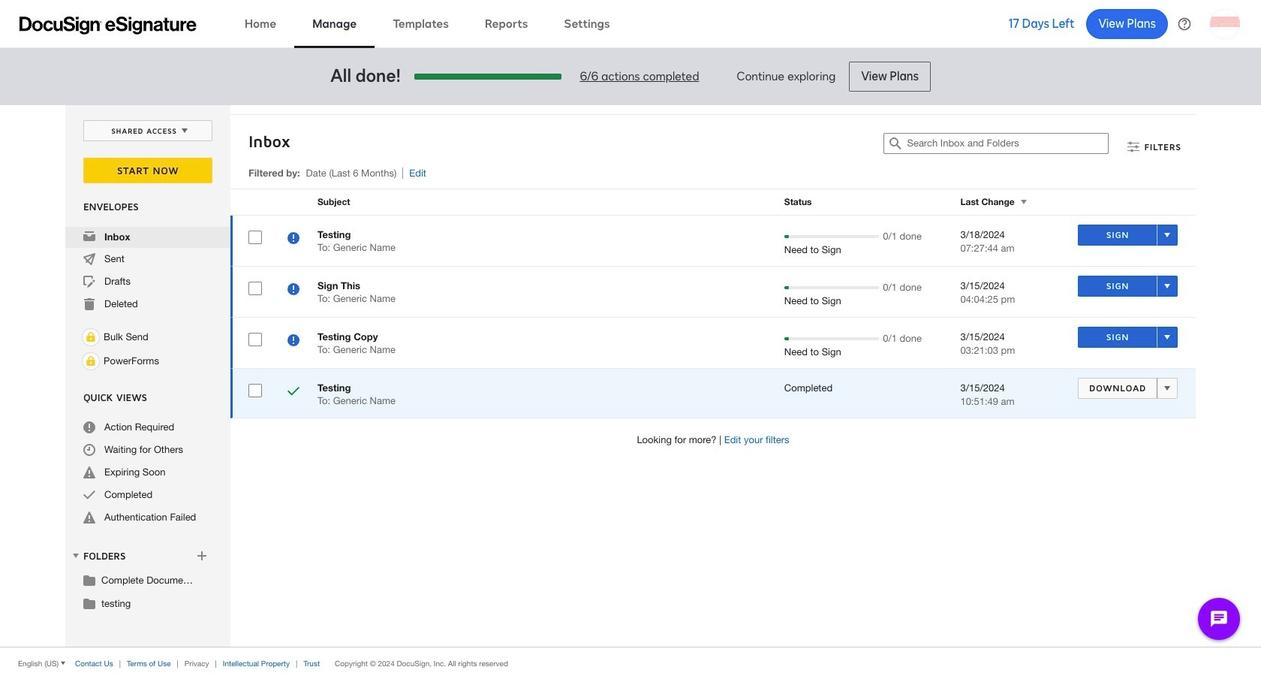 Task type: describe. For each thing, give the bounding box(es) containing it.
docusign esignature image
[[20, 16, 197, 34]]

2 folder image from the top
[[83, 597, 95, 609]]

Search Inbox and Folders text field
[[908, 134, 1109, 153]]

alert image
[[83, 466, 95, 478]]

action required image
[[83, 421, 95, 433]]

1 lock image from the top
[[82, 328, 100, 346]]

2 need to sign image from the top
[[288, 334, 300, 349]]

need to sign image
[[288, 232, 300, 246]]

completed image
[[288, 385, 300, 400]]

1 need to sign image from the top
[[288, 283, 300, 297]]



Task type: vqa. For each thing, say whether or not it's contained in the screenshot.
MM/DD/YYYY text field
no



Task type: locate. For each thing, give the bounding box(es) containing it.
1 vertical spatial need to sign image
[[288, 334, 300, 349]]

secondary navigation region
[[65, 105, 1200, 647]]

folder image
[[83, 574, 95, 586], [83, 597, 95, 609]]

2 lock image from the top
[[82, 352, 100, 370]]

completed image
[[83, 489, 95, 501]]

need to sign image
[[288, 283, 300, 297], [288, 334, 300, 349]]

1 folder image from the top
[[83, 574, 95, 586]]

0 vertical spatial need to sign image
[[288, 283, 300, 297]]

draft image
[[83, 276, 95, 288]]

alert image
[[83, 512, 95, 524]]

inbox image
[[83, 231, 95, 243]]

your uploaded profile image image
[[1211, 9, 1241, 39]]

need to sign image up completed image
[[288, 334, 300, 349]]

1 vertical spatial folder image
[[83, 597, 95, 609]]

view folders image
[[70, 550, 82, 562]]

sent image
[[83, 253, 95, 265]]

1 vertical spatial lock image
[[82, 352, 100, 370]]

clock image
[[83, 444, 95, 456]]

more info region
[[0, 647, 1262, 679]]

lock image
[[82, 328, 100, 346], [82, 352, 100, 370]]

0 vertical spatial folder image
[[83, 574, 95, 586]]

need to sign image down need to sign image
[[288, 283, 300, 297]]

0 vertical spatial lock image
[[82, 328, 100, 346]]

trash image
[[83, 298, 95, 310]]



